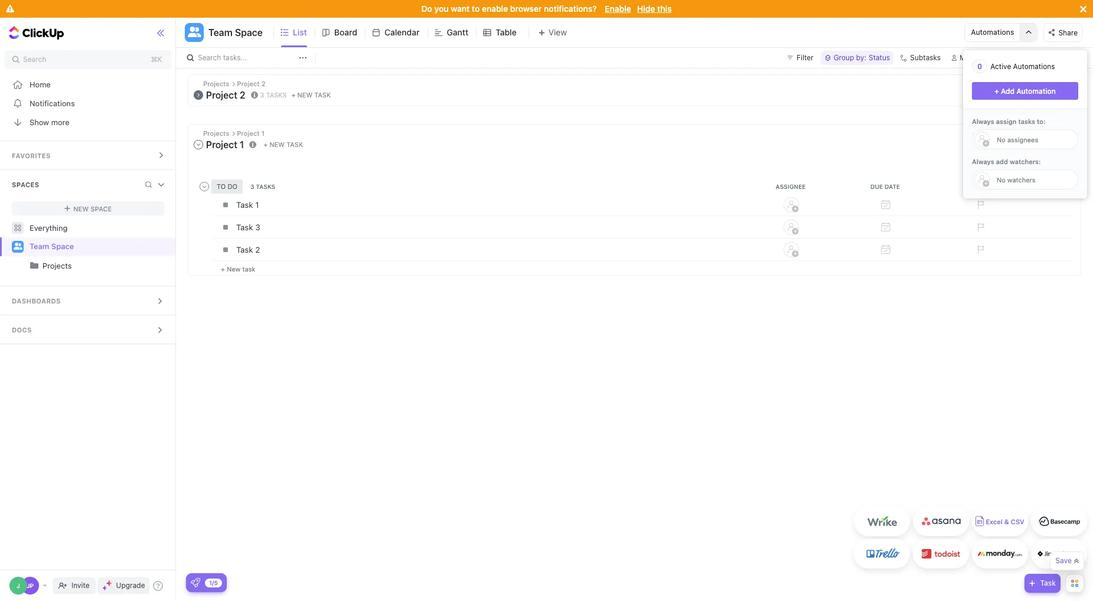 Task type: vqa. For each thing, say whether or not it's contained in the screenshot.
Fall
no



Task type: locate. For each thing, give the bounding box(es) containing it.
list info image for second hide closed button from the top
[[249, 141, 257, 148]]

1 horizontal spatial team
[[209, 27, 233, 38]]

1 vertical spatial tasks
[[1019, 118, 1036, 125]]

closed down to:
[[1043, 132, 1069, 140]]

1 horizontal spatial + new task
[[264, 141, 303, 148]]

+ new task down ‎task 2 on the left
[[221, 265, 256, 273]]

search inside sidebar navigation
[[23, 55, 46, 64]]

3 up "2"
[[255, 222, 260, 232]]

list
[[293, 27, 307, 37]]

hide closed button
[[1014, 81, 1072, 93], [1014, 130, 1072, 142]]

automations up 'assignees' button
[[971, 28, 1015, 37]]

team space inside button
[[209, 27, 263, 38]]

hide closed button down the active automations
[[1014, 81, 1072, 93]]

search
[[198, 53, 221, 62], [23, 55, 46, 64]]

team down everything
[[30, 242, 49, 251]]

team up search tasks...
[[209, 27, 233, 38]]

1 horizontal spatial task
[[1041, 579, 1056, 588]]

hide left this
[[637, 4, 655, 14]]

‎task 2 link
[[233, 240, 741, 260]]

task
[[236, 222, 253, 232], [1041, 579, 1056, 588]]

hide closed down the active automations
[[1026, 83, 1069, 91]]

0 vertical spatial list info image
[[251, 91, 258, 99]]

0 vertical spatial team space
[[209, 27, 263, 38]]

0 horizontal spatial team
[[30, 242, 49, 251]]

search for search tasks...
[[198, 53, 221, 62]]

2 no from the top
[[997, 176, 1006, 183]]

2 hide closed from the top
[[1026, 132, 1069, 140]]

excel & csv link
[[972, 507, 1029, 536]]

active automations
[[991, 62, 1055, 71]]

0 vertical spatial hide closed button
[[1014, 81, 1072, 93]]

+ new task down 3 tasks + new task
[[264, 141, 303, 148]]

1 vertical spatial hide
[[1026, 83, 1041, 91]]

always left add
[[972, 158, 995, 165]]

task inside 3 tasks + new task
[[314, 91, 331, 99]]

hide
[[637, 4, 655, 14], [1026, 83, 1041, 91], [1026, 132, 1041, 140]]

2 always from the top
[[972, 158, 995, 165]]

‎task for ‎task 1
[[236, 200, 253, 209]]

1 vertical spatial space
[[91, 205, 112, 212]]

2 vertical spatial space
[[51, 242, 74, 251]]

0 vertical spatial task
[[236, 222, 253, 232]]

board
[[334, 27, 357, 37]]

&
[[1005, 518, 1009, 526]]

2 ‎task from the top
[[236, 245, 253, 254]]

tasks down the search tasks... text box
[[266, 91, 287, 99]]

0 horizontal spatial task
[[236, 222, 253, 232]]

tasks left to:
[[1019, 118, 1036, 125]]

calendar link
[[385, 18, 424, 47]]

do
[[422, 4, 432, 14]]

space up the projects at the top left
[[51, 242, 74, 251]]

list info image for first hide closed button
[[251, 91, 258, 99]]

0 vertical spatial closed
[[1043, 83, 1069, 91]]

‎task inside ‎task 1 link
[[236, 200, 253, 209]]

team space
[[209, 27, 263, 38], [30, 242, 74, 251]]

task down the ‎task 1
[[236, 222, 253, 232]]

1 horizontal spatial team space
[[209, 27, 263, 38]]

‎task left '1'
[[236, 200, 253, 209]]

2 closed from the top
[[1043, 132, 1069, 140]]

team inside 'link'
[[30, 242, 49, 251]]

0 vertical spatial task
[[314, 91, 331, 99]]

1 hide closed from the top
[[1026, 83, 1069, 91]]

you
[[435, 4, 449, 14]]

‎task for ‎task 2
[[236, 245, 253, 254]]

no down add
[[997, 176, 1006, 183]]

3
[[260, 91, 264, 99], [255, 222, 260, 232]]

assign
[[996, 118, 1017, 125]]

2 vertical spatial task
[[242, 265, 256, 273]]

no assignees
[[997, 136, 1039, 143]]

1 vertical spatial team
[[30, 242, 49, 251]]

this
[[658, 4, 672, 14]]

team space down everything
[[30, 242, 74, 251]]

2 vertical spatial hide
[[1026, 132, 1041, 140]]

1 vertical spatial 3
[[255, 222, 260, 232]]

0 vertical spatial no
[[997, 136, 1006, 143]]

team space button
[[204, 19, 263, 45]]

‎task 1 link
[[233, 195, 741, 215]]

closed up to:
[[1043, 83, 1069, 91]]

want
[[451, 4, 470, 14]]

0 horizontal spatial space
[[51, 242, 74, 251]]

0 vertical spatial always
[[972, 118, 995, 125]]

space for team space button
[[235, 27, 263, 38]]

no
[[997, 136, 1006, 143], [997, 176, 1006, 183]]

docs
[[12, 326, 32, 334]]

0 vertical spatial automations
[[971, 28, 1015, 37]]

no for no assignees
[[997, 136, 1006, 143]]

‎task 2
[[236, 245, 260, 254]]

2 horizontal spatial space
[[235, 27, 263, 38]]

team inside button
[[209, 27, 233, 38]]

3 down the search tasks... text box
[[260, 91, 264, 99]]

hide down to:
[[1026, 132, 1041, 140]]

1 horizontal spatial space
[[91, 205, 112, 212]]

more
[[51, 117, 69, 127]]

no down 'assign' at the right top of page
[[997, 136, 1006, 143]]

task down save
[[1041, 579, 1056, 588]]

table link
[[496, 18, 522, 47]]

space
[[235, 27, 263, 38], [91, 205, 112, 212], [51, 242, 74, 251]]

1 vertical spatial + new task
[[221, 265, 256, 273]]

hide closed
[[1026, 83, 1069, 91], [1026, 132, 1069, 140]]

space up the search tasks... text box
[[235, 27, 263, 38]]

hide closed button down to:
[[1014, 130, 1072, 142]]

favorites button
[[0, 141, 176, 170]]

search for search
[[23, 55, 46, 64]]

1 vertical spatial automations
[[1014, 62, 1055, 71]]

1 vertical spatial ‎task
[[236, 245, 253, 254]]

list info image
[[251, 91, 258, 99], [249, 141, 257, 148]]

everything link
[[0, 219, 176, 237]]

1 vertical spatial team space
[[30, 242, 74, 251]]

do you want to enable browser notifications? enable hide this
[[422, 4, 672, 14]]

search up home
[[23, 55, 46, 64]]

hide closed down to:
[[1026, 132, 1069, 140]]

automations button
[[966, 24, 1021, 41]]

space inside team space 'link'
[[51, 242, 74, 251]]

always left 'assign' at the right top of page
[[972, 118, 995, 125]]

1 horizontal spatial task
[[287, 141, 303, 148]]

csv
[[1011, 518, 1025, 526]]

search left 'tasks...'
[[198, 53, 221, 62]]

1 vertical spatial closed
[[1043, 132, 1069, 140]]

team space up 'tasks...'
[[209, 27, 263, 38]]

team space for team space 'link'
[[30, 242, 74, 251]]

1 vertical spatial no
[[997, 176, 1006, 183]]

tasks
[[266, 91, 287, 99], [1019, 118, 1036, 125]]

gantt
[[447, 27, 469, 37]]

automations up automation
[[1014, 62, 1055, 71]]

onboarding checklist button image
[[191, 578, 200, 588]]

2 horizontal spatial task
[[314, 91, 331, 99]]

home
[[30, 79, 51, 89]]

0
[[978, 62, 983, 71]]

1 vertical spatial task
[[1041, 579, 1056, 588]]

0 vertical spatial + new task
[[264, 141, 303, 148]]

task
[[314, 91, 331, 99], [287, 141, 303, 148], [242, 265, 256, 273]]

automations
[[971, 28, 1015, 37], [1014, 62, 1055, 71]]

watchers
[[1008, 176, 1036, 183]]

1 closed from the top
[[1043, 83, 1069, 91]]

tasks...
[[223, 53, 247, 62]]

closed
[[1043, 83, 1069, 91], [1043, 132, 1069, 140]]

search tasks...
[[198, 53, 247, 62]]

team space inside 'link'
[[30, 242, 74, 251]]

excel
[[986, 518, 1003, 526]]

0 vertical spatial space
[[235, 27, 263, 38]]

task for task 3
[[236, 222, 253, 232]]

1
[[255, 200, 259, 209]]

always assign tasks to:
[[972, 118, 1046, 125]]

0 vertical spatial 3
[[260, 91, 264, 99]]

1 ‎task from the top
[[236, 200, 253, 209]]

1 vertical spatial list info image
[[249, 141, 257, 148]]

notifications link
[[0, 94, 176, 113]]

hide for second hide closed button from the top
[[1026, 132, 1041, 140]]

0 horizontal spatial team space
[[30, 242, 74, 251]]

‎task left "2"
[[236, 245, 253, 254]]

0 horizontal spatial tasks
[[266, 91, 287, 99]]

1 no from the top
[[997, 136, 1006, 143]]

1 vertical spatial always
[[972, 158, 995, 165]]

calendar
[[385, 27, 420, 37]]

save
[[1056, 557, 1072, 565]]

1 vertical spatial hide closed
[[1026, 132, 1069, 140]]

‎task
[[236, 200, 253, 209], [236, 245, 253, 254]]

team for team space button
[[209, 27, 233, 38]]

dashboards
[[12, 297, 61, 305]]

space up everything link
[[91, 205, 112, 212]]

new
[[297, 91, 313, 99], [270, 141, 285, 148], [73, 205, 89, 212], [227, 265, 241, 273]]

+ new task
[[264, 141, 303, 148], [221, 265, 256, 273]]

‎task inside ‎task 2 link
[[236, 245, 253, 254]]

upgrade link
[[98, 578, 150, 594]]

3 tasks + new task
[[260, 91, 331, 99]]

user group image
[[13, 243, 22, 250]]

invite
[[71, 581, 90, 590]]

projects link
[[1, 256, 166, 275], [43, 256, 166, 275]]

0 vertical spatial team
[[209, 27, 233, 38]]

0 vertical spatial hide closed
[[1026, 83, 1069, 91]]

0 vertical spatial tasks
[[266, 91, 287, 99]]

no watchers button
[[972, 170, 1079, 190]]

always
[[972, 118, 995, 125], [972, 158, 995, 165]]

+
[[995, 87, 999, 95], [291, 91, 296, 99], [264, 141, 268, 148], [221, 265, 225, 273]]

hide down the active automations
[[1026, 83, 1041, 91]]

1 horizontal spatial search
[[198, 53, 221, 62]]

0 horizontal spatial search
[[23, 55, 46, 64]]

space inside team space button
[[235, 27, 263, 38]]

1 always from the top
[[972, 118, 995, 125]]

1 vertical spatial hide closed button
[[1014, 130, 1072, 142]]

0 vertical spatial ‎task
[[236, 200, 253, 209]]

team
[[209, 27, 233, 38], [30, 242, 49, 251]]



Task type: describe. For each thing, give the bounding box(es) containing it.
add
[[996, 158, 1008, 165]]

task 3
[[236, 222, 260, 232]]

new space
[[73, 205, 112, 212]]

0 horizontal spatial + new task
[[221, 265, 256, 273]]

show more
[[30, 117, 69, 127]]

projects
[[43, 261, 72, 271]]

automations inside button
[[971, 28, 1015, 37]]

‎task 1
[[236, 200, 259, 209]]

assignees
[[990, 53, 1024, 62]]

assignees button
[[975, 51, 1030, 65]]

table
[[496, 27, 517, 37]]

closed for second hide closed button from the top
[[1043, 132, 1069, 140]]

space for team space 'link'
[[51, 242, 74, 251]]

enable
[[482, 4, 508, 14]]

2 hide closed button from the top
[[1014, 130, 1072, 142]]

always for always assign tasks to:
[[972, 118, 995, 125]]

always add watchers:
[[972, 158, 1041, 165]]

show
[[30, 117, 49, 127]]

favorites
[[12, 152, 51, 160]]

me
[[960, 53, 970, 62]]

no for no watchers
[[997, 176, 1006, 183]]

team space for team space button
[[209, 27, 263, 38]]

closed for first hide closed button
[[1043, 83, 1069, 91]]

task for task
[[1041, 579, 1056, 588]]

enable
[[605, 4, 631, 14]]

team space link
[[30, 237, 166, 256]]

2 projects link from the left
[[43, 256, 166, 275]]

excel & csv
[[986, 518, 1025, 526]]

0 horizontal spatial task
[[242, 265, 256, 273]]

add
[[1001, 87, 1015, 95]]

browser
[[510, 4, 542, 14]]

⌘k
[[151, 55, 162, 64]]

1/5
[[209, 579, 218, 586]]

2
[[255, 245, 260, 254]]

onboarding checklist button element
[[191, 578, 200, 588]]

+ add automation
[[995, 87, 1056, 95]]

3 inside 3 tasks + new task
[[260, 91, 264, 99]]

1 projects link from the left
[[1, 256, 166, 275]]

share
[[1059, 28, 1078, 37]]

watchers:
[[1010, 158, 1041, 165]]

+ inside 3 tasks + new task
[[291, 91, 296, 99]]

new inside 3 tasks + new task
[[297, 91, 313, 99]]

everything
[[30, 223, 68, 232]]

automation
[[1017, 87, 1056, 95]]

new inside sidebar navigation
[[73, 205, 89, 212]]

home link
[[0, 75, 176, 94]]

no assignees note
[[991, 136, 1039, 143]]

notifications?
[[544, 4, 597, 14]]

to:
[[1037, 118, 1046, 125]]

tasks inside 3 tasks + new task
[[266, 91, 287, 99]]

1 horizontal spatial tasks
[[1019, 118, 1036, 125]]

to
[[472, 4, 480, 14]]

hide closed for second hide closed button from the top
[[1026, 132, 1069, 140]]

upgrade
[[116, 581, 145, 590]]

hide closed for first hide closed button
[[1026, 83, 1069, 91]]

1 hide closed button from the top
[[1014, 81, 1072, 93]]

0 vertical spatial hide
[[637, 4, 655, 14]]

notifications
[[30, 98, 75, 108]]

list link
[[293, 18, 312, 47]]

assignees
[[1008, 136, 1039, 143]]

sidebar navigation
[[0, 18, 176, 601]]

always for always add watchers:
[[972, 158, 995, 165]]

me button
[[947, 51, 975, 65]]

no assignees button
[[972, 129, 1079, 149]]

no watchers
[[997, 176, 1036, 183]]

team for team space 'link'
[[30, 242, 49, 251]]

task 3 link
[[233, 217, 741, 237]]

share button
[[1044, 23, 1083, 42]]

Search tasks... text field
[[198, 50, 296, 66]]

1 vertical spatial task
[[287, 141, 303, 148]]

active
[[991, 62, 1012, 71]]

hide for first hide closed button
[[1026, 83, 1041, 91]]

gantt link
[[447, 18, 473, 47]]

board link
[[334, 18, 362, 47]]



